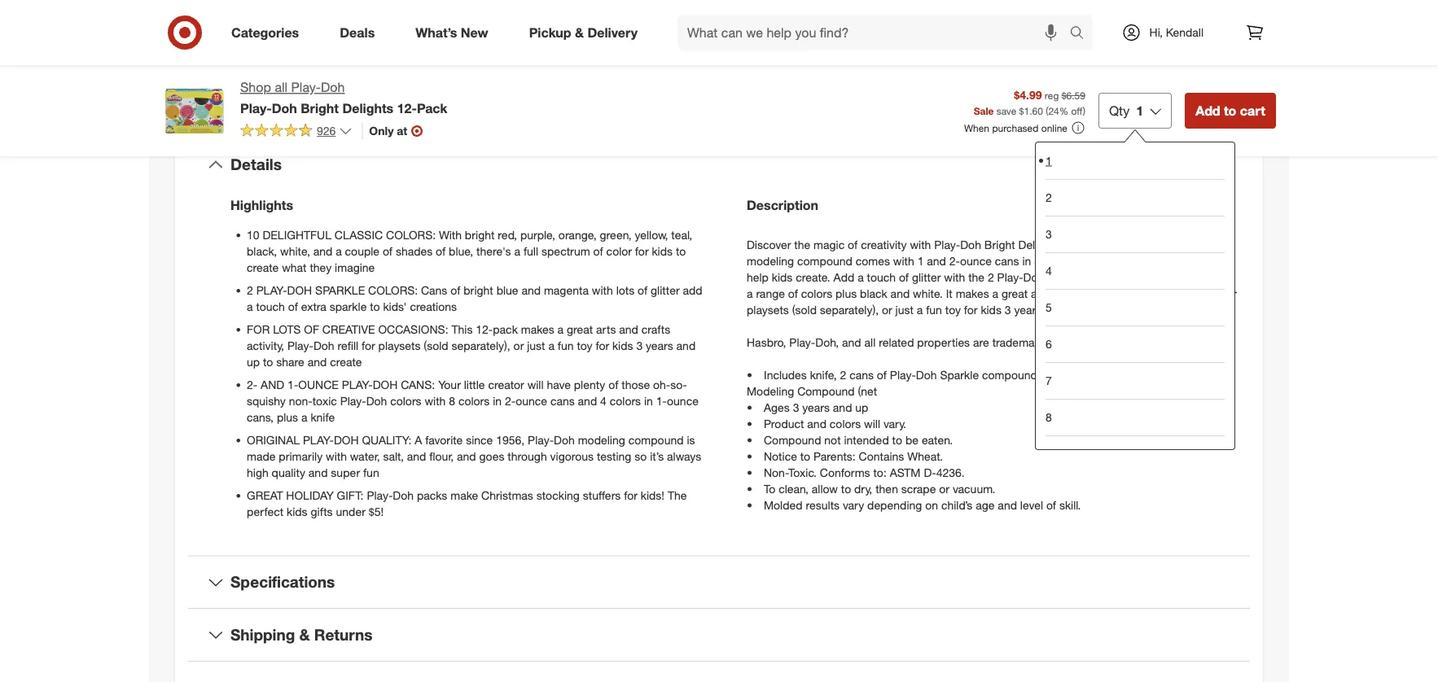 Task type: describe. For each thing, give the bounding box(es) containing it.
modeling
[[747, 384, 794, 398]]

holiday
[[286, 488, 334, 502]]

playsets inside discover the magic of creativity with play-doh bright delights! this 12-pack of classic play-doh modeling compound comes with 1 and 2-ounce cans in assorted colors, plus a plastic knife to help kids create. add a touch of glitter with the 2 play-doh sparkle colors, and get creative with a range of colors plus black and white. it makes a great arts and crafts activity, play-doh refill for playsets (sold separately), or just a fun toy for kids 3 years and up to share and create!
[[747, 302, 789, 317]]

and right the 1 2 3 4 5 6 7 8 9
[[1054, 286, 1073, 300]]

12- inside shop all play-doh play-doh bright delights 12-pack
[[397, 100, 417, 116]]

and up white.
[[927, 254, 946, 268]]

refill inside discover the magic of creativity with play-doh bright delights! this 12-pack of classic play-doh modeling compound comes with 1 and 2-ounce cans in assorted colors, plus a plastic knife to help kids create. add a touch of glitter with the 2 play-doh sparkle colors, and get creative with a range of colors plus black and white. it makes a great arts and crafts activity, play-doh refill for playsets (sold separately), or just a fun toy for kids 3 years and up to share and create!
[[1199, 286, 1220, 300]]

delights!
[[1018, 237, 1063, 252]]

shipping & returns button
[[188, 609, 1250, 661]]

knife,
[[810, 368, 837, 382]]

and down the 6
[[1043, 368, 1062, 382]]

0 horizontal spatial the
[[794, 237, 810, 252]]

fun inside "for lots of creative occasions: this 12-pack makes a great arts and crafts activity, play-doh refill for playsets (sold separately), or just a fun toy for kids 3 years and up to share and create"
[[558, 338, 574, 353]]

knife inside 2- and 1-ounce play-doh cans: your little creator will have plenty of those oh-so- squishy non-toxic play-doh colors with 8 colors in 2-ounce cans and 4 colors in 1-ounce cans, plus a knife
[[311, 410, 335, 424]]

play-doh bright delights 12-pack, 5 of 6 image
[[162, 0, 424, 50]]

7 link
[[1046, 362, 1225, 399]]

and down primarily
[[309, 465, 328, 480]]

those
[[622, 377, 650, 392]]

2 inside discover the magic of creativity with play-doh bright delights! this 12-pack of classic play-doh modeling compound comes with 1 and 2-ounce cans in assorted colors, plus a plastic knife to help kids create. add a touch of glitter with the 2 play-doh sparkle colors, and get creative with a range of colors plus black and white. it makes a great arts and crafts activity, play-doh refill for playsets (sold separately), or just a fun toy for kids 3 years and up to share and create!
[[988, 270, 994, 284]]

bright inside '2 play-doh sparkle colors: cans of bright blue and magenta with lots of glitter add a touch of extra sparkle to kids' creations'
[[464, 283, 493, 297]]

just inside discover the magic of creativity with play-doh bright delights! this 12-pack of classic play-doh modeling compound comes with 1 and 2-ounce cans in assorted colors, plus a plastic knife to help kids create. add a touch of glitter with the 2 play-doh sparkle colors, and get creative with a range of colors plus black and white. it makes a great arts and crafts activity, play-doh refill for playsets (sold separately), or just a fun toy for kids 3 years and up to share and create!
[[895, 302, 914, 317]]

touch inside discover the magic of creativity with play-doh bright delights! this 12-pack of classic play-doh modeling compound comes with 1 and 2-ounce cans in assorted colors, plus a plastic knife to help kids create. add a touch of glitter with the 2 play-doh sparkle colors, and get creative with a range of colors plus black and white. it makes a great arts and crafts activity, play-doh refill for playsets (sold separately), or just a fun toy for kids 3 years and up to share and create!
[[867, 270, 896, 284]]

and left get
[[1126, 270, 1146, 284]]

colors down little
[[458, 394, 490, 408]]

level
[[1020, 498, 1043, 512]]

play- down delights! on the right top of page
[[997, 270, 1023, 284]]

9
[[1046, 447, 1052, 461]]

help
[[747, 270, 769, 284]]

knife inside discover the magic of creativity with play-doh bright delights! this 12-pack of classic play-doh modeling compound comes with 1 and 2-ounce cans in assorted colors, plus a plastic knife to help kids create. add a touch of glitter with the 2 play-doh sparkle colors, and get creative with a range of colors plus black and white. it makes a great arts and crafts activity, play-doh refill for playsets (sold separately), or just a fun toy for kids 3 years and up to share and create!
[[1190, 254, 1214, 268]]

years inside discover the magic of creativity with play-doh bright delights! this 12-pack of classic play-doh modeling compound comes with 1 and 2-ounce cans in assorted colors, plus a plastic knife to help kids create. add a touch of glitter with the 2 play-doh sparkle colors, and get creative with a range of colors plus black and white. it makes a great arts and crafts activity, play-doh refill for playsets (sold separately), or just a fun toy for kids 3 years and up to share and create!
[[1014, 302, 1042, 317]]

years inside • includes knife, 2 cans of play-doh sparkle compound, and 10 cans of play-doh brand modeling compound (net • ages 3 years and up • product and colors will vary. • compound not intended to be eaten. • notice to parents: contains wheat. • non-toxic. conforms to: astm d-4236. • to clean, allow to dry, then scrape or vacuum. • molded results vary depending on child's age and level of skill.
[[802, 400, 830, 414]]

(sold inside discover the magic of creativity with play-doh bright delights! this 12-pack of classic play-doh modeling compound comes with 1 and 2-ounce cans in assorted colors, plus a plastic knife to help kids create. add a touch of glitter with the 2 play-doh sparkle colors, and get creative with a range of colors plus black and white. it makes a great arts and crafts activity, play-doh refill for playsets (sold separately), or just a fun toy for kids 3 years and up to share and create!
[[792, 302, 817, 317]]

at
[[397, 124, 407, 138]]

shipping & returns
[[230, 626, 372, 644]]

add
[[683, 283, 703, 297]]

so-
[[670, 377, 687, 392]]

doh up 926 link
[[272, 100, 297, 116]]

refill inside "for lots of creative occasions: this 12-pack makes a great arts and crafts activity, play-doh refill for playsets (sold separately), or just a fun toy for kids 3 years and up to share and create"
[[338, 338, 358, 353]]

of down with
[[436, 244, 446, 258]]

doh inside 2- and 1-ounce play-doh cans: your little creator will have plenty of those oh-so- squishy non-toxic play-doh colors with 8 colors in 2-ounce cans and 4 colors in 1-ounce cans, plus a knife
[[366, 394, 387, 408]]

toy inside discover the magic of creativity with play-doh bright delights! this 12-pack of classic play-doh modeling compound comes with 1 and 2-ounce cans in assorted colors, plus a plastic knife to help kids create. add a touch of glitter with the 2 play-doh sparkle colors, and get creative with a range of colors plus black and white. it makes a great arts and crafts activity, play-doh refill for playsets (sold separately), or just a fun toy for kids 3 years and up to share and create!
[[945, 302, 961, 317]]

bright inside 10 delightful classic colors: with bright red, purple, orange, green, yellow, teal, black, white, and a couple of shades of blue, there's a full spectrum of color for kids to create what they imagine
[[465, 228, 495, 242]]

of right magic
[[848, 237, 858, 252]]

play- for quality:
[[303, 433, 334, 447]]

of right lots
[[638, 283, 648, 297]]

lots
[[616, 283, 635, 297]]

cans up (net
[[850, 368, 874, 382]]

• product
[[747, 416, 804, 431]]

1 horizontal spatial 1-
[[656, 394, 667, 408]]

$4.99
[[1014, 88, 1042, 102]]

0 horizontal spatial ounce
[[516, 394, 547, 408]]

high
[[247, 465, 269, 480]]

search
[[1062, 26, 1102, 42]]

to up hasbro.
[[1083, 302, 1094, 317]]

to left be
[[892, 433, 902, 447]]

eaten.
[[922, 433, 953, 447]]

a left full
[[514, 244, 520, 258]]

of right the 6
[[1053, 335, 1063, 349]]

with inside the original play-doh quality: a favorite since 1956, play-doh modeling compound is made primarily with water, salt, and flour, and goes through vigorous testing so it's always high quality and super fun
[[326, 449, 347, 463]]

3 inside discover the magic of creativity with play-doh bright delights! this 12-pack of classic play-doh modeling compound comes with 1 and 2-ounce cans in assorted colors, plus a plastic knife to help kids create. add a touch of glitter with the 2 play-doh sparkle colors, and get creative with a range of colors plus black and white. it makes a great arts and crafts activity, play-doh refill for playsets (sold separately), or just a fun toy for kids 3 years and up to share and create!
[[1005, 302, 1011, 317]]

1 vertical spatial all
[[865, 335, 876, 349]]

makes inside discover the magic of creativity with play-doh bright delights! this 12-pack of classic play-doh modeling compound comes with 1 and 2-ounce cans in assorted colors, plus a plastic knife to help kids create. add a touch of glitter with the 2 play-doh sparkle colors, and get creative with a range of colors plus black and white. it makes a great arts and crafts activity, play-doh refill for playsets (sold separately), or just a fun toy for kids 3 years and up to share and create!
[[956, 286, 989, 300]]

doh down creative
[[1175, 286, 1196, 300]]

and down lots
[[619, 322, 638, 336]]

)
[[1083, 105, 1085, 117]]

your
[[438, 377, 461, 392]]

what's
[[416, 24, 457, 40]]

plastic
[[1153, 254, 1187, 268]]

and inside 2- and 1-ounce play-doh cans: your little creator will have plenty of those oh-so- squishy non-toxic play-doh colors with 8 colors in 2-ounce cans and 4 colors in 1-ounce cans, plus a knife
[[578, 394, 597, 408]]

wheat.
[[907, 449, 943, 463]]

what's new link
[[402, 15, 509, 50]]

• notice
[[747, 449, 797, 463]]

creator
[[488, 377, 524, 392]]

of down 6 link
[[1109, 368, 1119, 382]]

play- up it
[[934, 237, 960, 252]]

1 horizontal spatial 8
[[1046, 410, 1052, 425]]

or inside • includes knife, 2 cans of play-doh sparkle compound, and 10 cans of play-doh brand modeling compound (net • ages 3 years and up • product and colors will vary. • compound not intended to be eaten. • notice to parents: contains wheat. • non-toxic. conforms to: astm d-4236. • to clean, allow to dry, then scrape or vacuum. • molded results vary depending on child's age and level of skill.
[[939, 482, 950, 496]]

of left extra
[[288, 299, 298, 313]]

creations
[[410, 299, 457, 313]]

through
[[508, 449, 547, 463]]

doh left delights! on the right top of page
[[960, 237, 981, 252]]

to up toxic.
[[800, 449, 810, 463]]

just inside "for lots of creative occasions: this 12-pack makes a great arts and crafts activity, play-doh refill for playsets (sold separately), or just a fun toy for kids 3 years and up to share and create"
[[527, 338, 545, 353]]

and up the not
[[807, 416, 827, 431]]

brand
[[1172, 368, 1203, 382]]

add inside button
[[1196, 103, 1220, 118]]

colors inside discover the magic of creativity with play-doh bright delights! this 12-pack of classic play-doh modeling compound comes with 1 and 2-ounce cans in assorted colors, plus a plastic knife to help kids create. add a touch of glitter with the 2 play-doh sparkle colors, and get creative with a range of colors plus black and white. it makes a great arts and crafts activity, play-doh refill for playsets (sold separately), or just a fun toy for kids 3 years and up to share and create!
[[801, 286, 832, 300]]

play- up 926 link
[[291, 79, 321, 95]]

glitter inside '2 play-doh sparkle colors: cans of bright blue and magenta with lots of glitter add a touch of extra sparkle to kids' creations'
[[651, 283, 680, 297]]

colors inside • includes knife, 2 cans of play-doh sparkle compound, and 10 cans of play-doh brand modeling compound (net • ages 3 years and up • product and colors will vary. • compound not intended to be eaten. • notice to parents: contains wheat. • non-toxic. conforms to: astm d-4236. • to clean, allow to dry, then scrape or vacuum. • molded results vary depending on child's age and level of skill.
[[830, 416, 861, 431]]

stuffers
[[583, 488, 621, 502]]

kids up are
[[981, 302, 1002, 317]]

orange,
[[559, 228, 597, 242]]

astm
[[890, 465, 921, 480]]

modeling inside discover the magic of creativity with play-doh bright delights! this 12-pack of classic play-doh modeling compound comes with 1 and 2-ounce cans in assorted colors, plus a plastic knife to help kids create. add a touch of glitter with the 2 play-doh sparkle colors, and get creative with a range of colors plus black and white. it makes a great arts and crafts activity, play-doh refill for playsets (sold separately), or just a fun toy for kids 3 years and up to share and create!
[[747, 254, 794, 268]]

great inside "for lots of creative occasions: this 12-pack makes a great arts and crafts activity, play-doh refill for playsets (sold separately), or just a fun toy for kids 3 years and up to share and create"
[[567, 322, 593, 336]]

delights
[[342, 100, 393, 116]]

glitter inside discover the magic of creativity with play-doh bright delights! this 12-pack of classic play-doh modeling compound comes with 1 and 2-ounce cans in assorted colors, plus a plastic knife to help kids create. add a touch of glitter with the 2 play-doh sparkle colors, and get creative with a range of colors plus black and white. it makes a great arts and crafts activity, play-doh refill for playsets (sold separately), or just a fun toy for kids 3 years and up to share and create!
[[912, 270, 941, 284]]

a inside 2- and 1-ounce play-doh cans: your little creator will have plenty of those oh-so- squishy non-toxic play-doh colors with 8 colors in 2-ounce cans and 4 colors in 1-ounce cans, plus a knife
[[301, 410, 307, 424]]

a down "magenta"
[[558, 322, 564, 336]]

10 inside 10 delightful classic colors: with bright red, purple, orange, green, yellow, teal, black, white, and a couple of shades of blue, there's a full spectrum of color for kids to create what they imagine
[[247, 228, 259, 242]]

in for 2-
[[493, 394, 502, 408]]

age
[[976, 498, 995, 512]]

play- down "related"
[[890, 368, 916, 382]]

a up get
[[1144, 254, 1150, 268]]

1 inside discover the magic of creativity with play-doh bright delights! this 12-pack of classic play-doh modeling compound comes with 1 and 2-ounce cans in assorted colors, plus a plastic knife to help kids create. add a touch of glitter with the 2 play-doh sparkle colors, and get creative with a range of colors plus black and white. it makes a great arts and crafts activity, play-doh refill for playsets (sold separately), or just a fun toy for kids 3 years and up to share and create!
[[917, 254, 924, 268]]

non-
[[289, 394, 312, 408]]

with
[[439, 228, 462, 242]]

arts inside discover the magic of creativity with play-doh bright delights! this 12-pack of classic play-doh modeling compound comes with 1 and 2-ounce cans in assorted colors, plus a plastic knife to help kids create. add a touch of glitter with the 2 play-doh sparkle colors, and get creative with a range of colors plus black and white. it makes a great arts and crafts activity, play-doh refill for playsets (sold separately), or just a fun toy for kids 3 years and up to share and create!
[[1031, 286, 1051, 300]]

kids!
[[641, 488, 665, 502]]

activity, inside discover the magic of creativity with play-doh bright delights! this 12-pack of classic play-doh modeling compound comes with 1 and 2-ounce cans in assorted colors, plus a plastic knife to help kids create. add a touch of glitter with the 2 play-doh sparkle colors, and get creative with a range of colors plus black and white. it makes a great arts and crafts activity, play-doh refill for playsets (sold separately), or just a fun toy for kids 3 years and up to share and create!
[[1108, 286, 1146, 300]]

years inside "for lots of creative occasions: this 12-pack makes a great arts and crafts activity, play-doh refill for playsets (sold separately), or just a fun toy for kids 3 years and up to share and create"
[[646, 338, 673, 353]]

magenta
[[544, 283, 589, 297]]

and left create!
[[1128, 302, 1147, 317]]

colors: inside '2 play-doh sparkle colors: cans of bright blue and magenta with lots of glitter add a touch of extra sparkle to kids' creations'
[[368, 283, 418, 297]]

search button
[[1062, 15, 1102, 54]]

kids inside "for lots of creative occasions: this 12-pack makes a great arts and crafts activity, play-doh refill for playsets (sold separately), or just a fun toy for kids 3 years and up to share and create"
[[612, 338, 633, 353]]

save
[[997, 105, 1017, 117]]

a up imagine
[[336, 244, 342, 258]]

to down conforms
[[841, 482, 851, 496]]

of right 'couple'
[[383, 244, 393, 258]]

related
[[879, 335, 914, 349]]

and
[[261, 377, 284, 392]]

makes inside "for lots of creative occasions: this 12-pack makes a great arts and crafts activity, play-doh refill for playsets (sold separately), or just a fun toy for kids 3 years and up to share and create"
[[521, 322, 554, 336]]

black,
[[247, 244, 277, 258]]

play- up 'plastic'
[[1186, 237, 1213, 252]]

with right creativity
[[910, 237, 931, 252]]

a down white.
[[917, 302, 923, 317]]

up inside • includes knife, 2 cans of play-doh sparkle compound, and 10 cans of play-doh brand modeling compound (net • ages 3 years and up • product and colors will vary. • compound not intended to be eaten. • notice to parents: contains wheat. • non-toxic. conforms to: astm d-4236. • to clean, allow to dry, then scrape or vacuum. • molded results vary depending on child's age and level of skill.
[[855, 400, 868, 414]]

play- for sparkle
[[256, 283, 287, 297]]

the
[[668, 488, 687, 502]]

white,
[[280, 244, 310, 258]]

with right creative
[[1212, 270, 1233, 284]]

cans inside 2- and 1-ounce play-doh cans: your little creator will have plenty of those oh-so- squishy non-toxic play-doh colors with 8 colors in 2-ounce cans and 4 colors in 1-ounce cans, plus a knife
[[550, 394, 575, 408]]

4 link
[[1046, 252, 1225, 289]]

and inside '2 play-doh sparkle colors: cans of bright blue and magenta with lots of glitter add a touch of extra sparkle to kids' creations'
[[522, 283, 541, 297]]

only at
[[369, 124, 407, 138]]

doh down hasbro, play-doh, and all related properties are trademarks of hasbro.
[[916, 368, 937, 382]]

cans:
[[401, 377, 435, 392]]

doh up delights
[[321, 79, 345, 95]]

to inside '2 play-doh sparkle colors: cans of bright blue and magenta with lots of glitter add a touch of extra sparkle to kids' creations'
[[370, 299, 380, 313]]

and right doh,
[[842, 335, 861, 349]]

play- down get
[[1149, 286, 1175, 300]]

to:
[[873, 465, 887, 480]]

original
[[247, 433, 300, 447]]

cans inside discover the magic of creativity with play-doh bright delights! this 12-pack of classic play-doh modeling compound comes with 1 and 2-ounce cans in assorted colors, plus a plastic knife to help kids create. add a touch of glitter with the 2 play-doh sparkle colors, and get creative with a range of colors plus black and white. it makes a great arts and crafts activity, play-doh refill for playsets (sold separately), or just a fun toy for kids 3 years and up to share and create!
[[995, 254, 1019, 268]]

of up (net
[[877, 368, 887, 382]]

fun inside discover the magic of creativity with play-doh bright delights! this 12-pack of classic play-doh modeling compound comes with 1 and 2-ounce cans in assorted colors, plus a plastic knife to help kids create. add a touch of glitter with the 2 play-doh sparkle colors, and get creative with a range of colors plus black and white. it makes a great arts and crafts activity, play-doh refill for playsets (sold separately), or just a fun toy for kids 3 years and up to share and create!
[[926, 302, 942, 317]]

and down since
[[457, 449, 476, 463]]

description
[[747, 197, 818, 213]]

1 vertical spatial colors,
[[1089, 270, 1123, 284]]

primarily
[[279, 449, 323, 463]]

of down creativity
[[899, 270, 909, 284]]

they
[[310, 260, 332, 274]]

with down creativity
[[893, 254, 914, 268]]

compound inside the original play-doh quality: a favorite since 1956, play-doh modeling compound is made primarily with water, salt, and flour, and goes through vigorous testing so it's always high quality and super fun
[[628, 433, 684, 447]]

2 horizontal spatial 1
[[1136, 103, 1144, 118]]

magic
[[814, 237, 845, 252]]

of right cans
[[451, 283, 460, 297]]

separately), inside discover the magic of creativity with play-doh bright delights! this 12-pack of classic play-doh modeling compound comes with 1 and 2-ounce cans in assorted colors, plus a plastic knife to help kids create. add a touch of glitter with the 2 play-doh sparkle colors, and get creative with a range of colors plus black and white. it makes a great arts and crafts activity, play-doh refill for playsets (sold separately), or just a fun toy for kids 3 years and up to share and create!
[[820, 302, 879, 317]]

0 vertical spatial colors,
[[1083, 254, 1117, 268]]

a inside '2 play-doh sparkle colors: cans of bright blue and magenta with lots of glitter add a touch of extra sparkle to kids' creations'
[[247, 299, 253, 313]]

of
[[304, 322, 319, 336]]

for
[[247, 322, 270, 336]]

full
[[524, 244, 538, 258]]

great inside discover the magic of creativity with play-doh bright delights! this 12-pack of classic play-doh modeling compound comes with 1 and 2-ounce cans in assorted colors, plus a plastic knife to help kids create. add a touch of glitter with the 2 play-doh sparkle colors, and get creative with a range of colors plus black and white. it makes a great arts and crafts activity, play-doh refill for playsets (sold separately), or just a fun toy for kids 3 years and up to share and create!
[[1002, 286, 1028, 300]]

to inside "for lots of creative occasions: this 12-pack makes a great arts and crafts activity, play-doh refill for playsets (sold separately), or just a fun toy for kids 3 years and up to share and create"
[[263, 355, 273, 369]]

there's
[[476, 244, 511, 258]]

shades
[[396, 244, 433, 258]]

colors down "those"
[[610, 394, 641, 408]]

$6.59
[[1062, 89, 1085, 101]]

2- and 1-ounce play-doh cans: your little creator will have plenty of those oh-so- squishy non-toxic play-doh colors with 8 colors in 2-ounce cans and 4 colors in 1-ounce cans, plus a knife
[[247, 377, 699, 424]]

12- inside discover the magic of creativity with play-doh bright delights! this 12-pack of classic play-doh modeling compound comes with 1 and 2-ounce cans in assorted colors, plus a plastic knife to help kids create. add a touch of glitter with the 2 play-doh sparkle colors, and get creative with a range of colors plus black and white. it makes a great arts and crafts activity, play-doh refill for playsets (sold separately), or just a fun toy for kids 3 years and up to share and create!
[[1090, 237, 1107, 252]]

4236.
[[936, 465, 965, 480]]

range
[[756, 286, 785, 300]]

pack
[[417, 100, 447, 116]]

toy inside "for lots of creative occasions: this 12-pack makes a great arts and crafts activity, play-doh refill for playsets (sold separately), or just a fun toy for kids 3 years and up to share and create"
[[577, 338, 592, 353]]

0 horizontal spatial 1-
[[288, 377, 298, 392]]

crafts inside discover the magic of creativity with play-doh bright delights! this 12-pack of classic play-doh modeling compound comes with 1 and 2-ounce cans in assorted colors, plus a plastic knife to help kids create. add a touch of glitter with the 2 play-doh sparkle colors, and get creative with a range of colors plus black and white. it makes a great arts and crafts activity, play-doh refill for playsets (sold separately), or just a fun toy for kids 3 years and up to share and create!
[[1076, 286, 1105, 300]]

original play-doh quality: a favorite since 1956, play-doh modeling compound is made primarily with water, salt, and flour, and goes through vigorous testing so it's always high quality and super fun
[[247, 433, 701, 480]]

colors down cans:
[[390, 394, 421, 408]]

gift:
[[337, 488, 364, 502]]

1 horizontal spatial 2-
[[505, 394, 516, 408]]

cans down hasbro.
[[1081, 368, 1106, 382]]

occasions:
[[378, 322, 448, 336]]

and down compound
[[833, 400, 852, 414]]

so
[[635, 449, 647, 463]]

doh down assorted
[[1023, 270, 1044, 284]]

extra
[[301, 299, 326, 313]]

doh for quality:
[[334, 433, 359, 447]]

be
[[905, 433, 919, 447]]

pack inside "for lots of creative occasions: this 12-pack makes a great arts and crafts activity, play-doh refill for playsets (sold separately), or just a fun toy for kids 3 years and up to share and create"
[[493, 322, 518, 336]]

image gallery element
[[162, 0, 700, 55]]

• to
[[747, 482, 775, 496]]

a down comes
[[858, 270, 864, 284]]

of left classic
[[1135, 237, 1145, 252]]

dry,
[[854, 482, 872, 496]]

play- down shop
[[240, 100, 272, 116]]

with up it
[[944, 270, 965, 284]]

are
[[973, 335, 989, 349]]

of left 'skill.'
[[1046, 498, 1056, 512]]

sparkle inside discover the magic of creativity with play-doh bright delights! this 12-pack of classic play-doh modeling compound comes with 1 and 2-ounce cans in assorted colors, plus a plastic knife to help kids create. add a touch of glitter with the 2 play-doh sparkle colors, and get creative with a range of colors plus black and white. it makes a great arts and crafts activity, play-doh refill for playsets (sold separately), or just a fun toy for kids 3 years and up to share and create!
[[1047, 270, 1086, 284]]

add inside discover the magic of creativity with play-doh bright delights! this 12-pack of classic play-doh modeling compound comes with 1 and 2-ounce cans in assorted colors, plus a plastic knife to help kids create. add a touch of glitter with the 2 play-doh sparkle colors, and get creative with a range of colors plus black and white. it makes a great arts and crafts activity, play-doh refill for playsets (sold separately), or just a fun toy for kids 3 years and up to share and create!
[[834, 270, 854, 284]]

and down a
[[407, 449, 426, 463]]

hasbro,
[[747, 335, 786, 349]]

0 horizontal spatial 2-
[[247, 377, 258, 392]]



Task type: locate. For each thing, give the bounding box(es) containing it.
5
[[1046, 301, 1052, 315]]

0 horizontal spatial just
[[527, 338, 545, 353]]

of inside 2- and 1-ounce play-doh cans: your little creator will have plenty of those oh-so- squishy non-toxic play-doh colors with 8 colors in 2-ounce cans and 4 colors in 1-ounce cans, plus a knife
[[609, 377, 618, 392]]

0 vertical spatial share
[[1097, 302, 1125, 317]]

2 play-doh sparkle colors: cans of bright blue and magenta with lots of glitter add a touch of extra sparkle to kids' creations
[[247, 283, 703, 313]]

1 horizontal spatial ounce
[[667, 394, 699, 408]]

in down "creator"
[[493, 394, 502, 408]]

kids inside great holiday gift: play-doh packs make christmas stocking stuffers for kids! the perfect kids gifts under $5!
[[287, 504, 308, 519]]

comes
[[856, 254, 890, 268]]

1 horizontal spatial (sold
[[792, 302, 817, 317]]

plus left black
[[836, 286, 857, 300]]

1 horizontal spatial &
[[575, 24, 584, 40]]

2 vertical spatial or
[[939, 482, 950, 496]]

2 vertical spatial 12-
[[476, 322, 493, 336]]

10 up black, on the left
[[247, 228, 259, 242]]

a
[[336, 244, 342, 258], [514, 244, 520, 258], [1144, 254, 1150, 268], [858, 270, 864, 284], [747, 286, 753, 300], [992, 286, 998, 300], [247, 299, 253, 313], [917, 302, 923, 317], [558, 322, 564, 336], [548, 338, 555, 353], [301, 410, 307, 424]]

0 vertical spatial crafts
[[1076, 286, 1105, 300]]

12- up 4 link at top
[[1090, 237, 1107, 252]]

or up "creator"
[[514, 338, 524, 353]]

have
[[547, 377, 571, 392]]

red,
[[498, 228, 517, 242]]

1956,
[[496, 433, 525, 447]]

12-
[[397, 100, 417, 116], [1090, 237, 1107, 252], [476, 322, 493, 336]]

activity, up 6 link
[[1108, 286, 1146, 300]]

great down "magenta"
[[567, 322, 593, 336]]

allow
[[812, 482, 838, 496]]

play- inside "for lots of creative occasions: this 12-pack makes a great arts and crafts activity, play-doh refill for playsets (sold separately), or just a fun toy for kids 3 years and up to share and create"
[[287, 338, 313, 353]]

bright inside shop all play-doh play-doh bright delights 12-pack
[[301, 100, 339, 116]]

1 horizontal spatial 10
[[1065, 368, 1078, 382]]

playsets
[[747, 302, 789, 317], [378, 338, 421, 353]]

doh inside "for lots of creative occasions: this 12-pack makes a great arts and crafts activity, play-doh refill for playsets (sold separately), or just a fun toy for kids 3 years and up to share and create"
[[313, 338, 334, 353]]

4 down plenty
[[600, 394, 607, 408]]

up down (net
[[855, 400, 868, 414]]

and
[[313, 244, 332, 258], [927, 254, 946, 268], [1126, 270, 1146, 284], [522, 283, 541, 297], [891, 286, 910, 300], [1054, 286, 1073, 300], [1045, 302, 1064, 317], [1128, 302, 1147, 317], [619, 322, 638, 336], [842, 335, 861, 349], [676, 338, 696, 353], [308, 355, 327, 369], [1043, 368, 1062, 382], [578, 394, 597, 408], [833, 400, 852, 414], [807, 416, 827, 431], [407, 449, 426, 463], [457, 449, 476, 463], [309, 465, 328, 480], [998, 498, 1017, 512]]

doh right classic
[[1213, 237, 1233, 252]]

0 vertical spatial great
[[1002, 286, 1028, 300]]

926
[[317, 124, 336, 138]]

1 vertical spatial sparkle
[[940, 368, 979, 382]]

1 vertical spatial 4
[[600, 394, 607, 408]]

bright inside discover the magic of creativity with play-doh bright delights! this 12-pack of classic play-doh modeling compound comes with 1 and 2-ounce cans in assorted colors, plus a plastic knife to help kids create. add a touch of glitter with the 2 play-doh sparkle colors, and get creative with a range of colors plus black and white. it makes a great arts and crafts activity, play-doh refill for playsets (sold separately), or just a fun toy for kids 3 years and up to share and create!
[[984, 237, 1015, 252]]

purple,
[[520, 228, 555, 242]]

fun down water,
[[363, 465, 379, 480]]

2 horizontal spatial plus
[[1120, 254, 1141, 268]]

doh left cans:
[[373, 377, 398, 392]]

1 horizontal spatial all
[[865, 335, 876, 349]]

under
[[336, 504, 366, 519]]

highlights
[[230, 197, 293, 213]]

$5!
[[369, 504, 384, 519]]

share inside "for lots of creative occasions: this 12-pack makes a great arts and crafts activity, play-doh refill for playsets (sold separately), or just a fun toy for kids 3 years and up to share and create"
[[276, 355, 304, 369]]

of left "those"
[[609, 377, 618, 392]]

sale
[[974, 105, 994, 117]]

0 vertical spatial touch
[[867, 270, 896, 284]]

2 vertical spatial 1
[[917, 254, 924, 268]]

3 inside • includes knife, 2 cans of play-doh sparkle compound, and 10 cans of play-doh brand modeling compound (net • ages 3 years and up • product and colors will vary. • compound not intended to be eaten. • notice to parents: contains wheat. • non-toxic. conforms to: astm d-4236. • to clean, allow to dry, then scrape or vacuum. • molded results vary depending on child's age and level of skill.
[[793, 400, 799, 414]]

goes
[[479, 449, 504, 463]]

$4.99 reg $6.59 sale save $ 1.60 ( 24 % off )
[[974, 88, 1085, 117]]

1 vertical spatial fun
[[558, 338, 574, 353]]

doh inside great holiday gift: play-doh packs make christmas stocking stuffers for kids! the perfect kids gifts under $5!
[[393, 488, 414, 502]]

1 vertical spatial plus
[[836, 286, 857, 300]]

1 vertical spatial bright
[[984, 237, 1015, 252]]

1 vertical spatial colors:
[[368, 283, 418, 297]]

kids down holiday
[[287, 504, 308, 519]]

kids inside 10 delightful classic colors: with bright red, purple, orange, green, yellow, teal, black, white, and a couple of shades of blue, there's a full spectrum of color for kids to create what they imagine
[[652, 244, 673, 258]]

play- inside the original play-doh quality: a favorite since 1956, play-doh modeling compound is made primarily with water, salt, and flour, and goes through vigorous testing so it's always high quality and super fun
[[303, 433, 334, 447]]

great left the 1 2 3 4 5 6 7 8 9
[[1002, 286, 1028, 300]]

with inside 2- and 1-ounce play-doh cans: your little creator will have plenty of those oh-so- squishy non-toxic play-doh colors with 8 colors in 2-ounce cans and 4 colors in 1-ounce cans, plus a knife
[[425, 394, 446, 408]]

3 up assorted
[[1046, 227, 1052, 241]]

0 vertical spatial bright
[[465, 228, 495, 242]]

vary
[[843, 498, 864, 512]]

(sold
[[792, 302, 817, 317], [424, 338, 448, 353]]

0 vertical spatial all
[[275, 79, 288, 95]]

1 vertical spatial 1
[[1046, 154, 1052, 168]]

water,
[[350, 449, 380, 463]]

ounce down 'so-'
[[667, 394, 699, 408]]

doh for sparkle
[[287, 283, 312, 297]]

in for assorted
[[1022, 254, 1031, 268]]

kids
[[652, 244, 673, 258], [772, 270, 793, 284], [981, 302, 1002, 317], [612, 338, 633, 353], [287, 504, 308, 519]]

& for pickup
[[575, 24, 584, 40]]

1 vertical spatial bright
[[464, 283, 493, 297]]

0 vertical spatial toy
[[945, 302, 961, 317]]

playsets inside "for lots of creative occasions: this 12-pack makes a great arts and crafts activity, play-doh refill for playsets (sold separately), or just a fun toy for kids 3 years and up to share and create"
[[378, 338, 421, 353]]

1 vertical spatial 8
[[1046, 410, 1052, 425]]

conforms
[[820, 465, 870, 480]]

with inside '2 play-doh sparkle colors: cans of bright blue and magenta with lots of glitter add a touch of extra sparkle to kids' creations'
[[592, 283, 613, 297]]

colors: inside 10 delightful classic colors: with bright red, purple, orange, green, yellow, teal, black, white, and a couple of shades of blue, there's a full spectrum of color for kids to create what they imagine
[[386, 228, 436, 242]]

or inside "for lots of creative occasions: this 12-pack makes a great arts and crafts activity, play-doh refill for playsets (sold separately), or just a fun toy for kids 3 years and up to share and create"
[[514, 338, 524, 353]]

and up they
[[313, 244, 332, 258]]

kids down the yellow,
[[652, 244, 673, 258]]

parents:
[[814, 449, 856, 463]]

play- inside '2 play-doh sparkle colors: cans of bright blue and magenta with lots of glitter add a touch of extra sparkle to kids' creations'
[[256, 283, 287, 297]]

this inside "for lots of creative occasions: this 12-pack makes a great arts and crafts activity, play-doh refill for playsets (sold separately), or just a fun toy for kids 3 years and up to share and create"
[[452, 322, 473, 336]]

christmas
[[481, 488, 533, 502]]

and right black
[[891, 286, 910, 300]]

1 horizontal spatial separately),
[[820, 302, 879, 317]]

play- up primarily
[[303, 433, 334, 447]]

0 horizontal spatial crafts
[[642, 322, 670, 336]]

0 horizontal spatial 1
[[917, 254, 924, 268]]

(sold inside "for lots of creative occasions: this 12-pack makes a great arts and crafts activity, play-doh refill for playsets (sold separately), or just a fun toy for kids 3 years and up to share and create"
[[424, 338, 448, 353]]

doh up water,
[[334, 433, 359, 447]]

salt,
[[383, 449, 404, 463]]

fun inside the original play-doh quality: a favorite since 1956, play-doh modeling compound is made primarily with water, salt, and flour, and goes through vigorous testing so it's always high quality and super fun
[[363, 465, 379, 480]]

oh-
[[653, 377, 670, 392]]

cans
[[995, 254, 1019, 268], [850, 368, 874, 382], [1081, 368, 1106, 382], [550, 394, 575, 408]]

colors: up kids'
[[368, 283, 418, 297]]

share inside discover the magic of creativity with play-doh bright delights! this 12-pack of classic play-doh modeling compound comes with 1 and 2-ounce cans in assorted colors, plus a plastic knife to help kids create. add a touch of glitter with the 2 play-doh sparkle colors, and get creative with a range of colors plus black and white. it makes a great arts and crafts activity, play-doh refill for playsets (sold separately), or just a fun toy for kids 3 years and up to share and create!
[[1097, 302, 1125, 317]]

and up ounce on the bottom left of page
[[308, 355, 327, 369]]

play- up $5!
[[367, 488, 393, 502]]

2 horizontal spatial ounce
[[960, 254, 992, 268]]

0 horizontal spatial up
[[247, 355, 260, 369]]

touch
[[867, 270, 896, 284], [256, 299, 285, 313]]

gifts
[[311, 504, 333, 519]]

it's
[[650, 449, 664, 463]]

1 right qty
[[1136, 103, 1144, 118]]

play- inside 2- and 1-ounce play-doh cans: your little creator will have plenty of those oh-so- squishy non-toxic play-doh colors with 8 colors in 2-ounce cans and 4 colors in 1-ounce cans, plus a knife
[[342, 377, 373, 392]]

crafts inside "for lots of creative occasions: this 12-pack makes a great arts and crafts activity, play-doh refill for playsets (sold separately), or just a fun toy for kids 3 years and up to share and create"
[[642, 322, 670, 336]]

1 vertical spatial the
[[968, 270, 985, 284]]

4 inside 2- and 1-ounce play-doh cans: your little creator will have plenty of those oh-so- squishy non-toxic play-doh colors with 8 colors in 2-ounce cans and 4 colors in 1-ounce cans, plus a knife
[[600, 394, 607, 408]]

specifications
[[230, 573, 335, 592]]

since
[[466, 433, 493, 447]]

1 horizontal spatial fun
[[558, 338, 574, 353]]

8 down your
[[449, 394, 455, 408]]

little
[[464, 377, 485, 392]]

2 vertical spatial up
[[855, 400, 868, 414]]

play- down 6 link
[[1122, 368, 1148, 382]]

1 vertical spatial touch
[[256, 299, 285, 313]]

0 horizontal spatial great
[[567, 322, 593, 336]]

up inside discover the magic of creativity with play-doh bright delights! this 12-pack of classic play-doh modeling compound comes with 1 and 2-ounce cans in assorted colors, plus a plastic knife to help kids create. add a touch of glitter with the 2 play-doh sparkle colors, and get creative with a range of colors plus black and white. it makes a great arts and crafts activity, play-doh refill for playsets (sold separately), or just a fun toy for kids 3 years and up to share and create!
[[1067, 302, 1080, 317]]

a right it
[[992, 286, 998, 300]]

creative
[[1168, 270, 1208, 284]]

1 vertical spatial great
[[567, 322, 593, 336]]

1 vertical spatial will
[[864, 416, 880, 431]]

and inside 10 delightful classic colors: with bright red, purple, orange, green, yellow, teal, black, white, and a couple of shades of blue, there's a full spectrum of color for kids to create what they imagine
[[313, 244, 332, 258]]

create inside "for lots of creative occasions: this 12-pack makes a great arts and crafts activity, play-doh refill for playsets (sold separately), or just a fun toy for kids 3 years and up to share and create"
[[330, 355, 362, 369]]

purchased
[[992, 122, 1039, 134]]

0 vertical spatial 4
[[1046, 264, 1052, 278]]

1 vertical spatial just
[[527, 338, 545, 353]]

3 up trademarks
[[1005, 302, 1011, 317]]

1 horizontal spatial sparkle
[[1047, 270, 1086, 284]]

squishy
[[247, 394, 286, 408]]

specifications button
[[188, 557, 1250, 608]]

0 horizontal spatial doh
[[287, 283, 312, 297]]

of left the color
[[593, 244, 603, 258]]

this
[[1066, 237, 1087, 252], [452, 322, 473, 336]]

pack inside discover the magic of creativity with play-doh bright delights! this 12-pack of classic play-doh modeling compound comes with 1 and 2-ounce cans in assorted colors, plus a plastic knife to help kids create. add a touch of glitter with the 2 play-doh sparkle colors, and get creative with a range of colors plus black and white. it makes a great arts and crafts activity, play-doh refill for playsets (sold separately), or just a fun toy for kids 3 years and up to share and create!
[[1107, 237, 1132, 252]]

0 vertical spatial play-
[[256, 283, 287, 297]]

0 vertical spatial plus
[[1120, 254, 1141, 268]]

2- down "creator"
[[505, 394, 516, 408]]

2 horizontal spatial play-
[[342, 377, 373, 392]]

1 horizontal spatial in
[[644, 394, 653, 408]]

1 horizontal spatial years
[[802, 400, 830, 414]]

years up "oh-"
[[646, 338, 673, 353]]

for inside great holiday gift: play-doh packs make christmas stocking stuffers for kids! the perfect kids gifts under $5!
[[624, 488, 638, 502]]

kids up range
[[772, 270, 793, 284]]

lots
[[273, 322, 301, 336]]

0 horizontal spatial this
[[452, 322, 473, 336]]

shop all play-doh play-doh bright delights 12-pack
[[240, 79, 447, 116]]

0 horizontal spatial 4
[[600, 394, 607, 408]]

ounce inside discover the magic of creativity with play-doh bright delights! this 12-pack of classic play-doh modeling compound comes with 1 and 2-ounce cans in assorted colors, plus a plastic knife to help kids create. add a touch of glitter with the 2 play-doh sparkle colors, and get creative with a range of colors plus black and white. it makes a great arts and crafts activity, play-doh refill for playsets (sold separately), or just a fun toy for kids 3 years and up to share and create!
[[960, 254, 992, 268]]

1 horizontal spatial play-
[[303, 433, 334, 447]]

ounce left assorted
[[960, 254, 992, 268]]

and up 'so-'
[[676, 338, 696, 353]]

play- right toxic
[[340, 394, 366, 408]]

0 vertical spatial up
[[1067, 302, 1080, 317]]

0 horizontal spatial touch
[[256, 299, 285, 313]]

0 vertical spatial create
[[247, 260, 279, 274]]

& right pickup
[[575, 24, 584, 40]]

1 horizontal spatial activity,
[[1108, 286, 1146, 300]]

add right create.
[[834, 270, 854, 284]]

2
[[1046, 191, 1052, 205], [988, 270, 994, 284], [247, 283, 253, 297], [840, 368, 846, 382]]

ounce
[[960, 254, 992, 268], [516, 394, 547, 408], [667, 394, 699, 408]]

1 vertical spatial separately),
[[452, 338, 510, 353]]

3 link
[[1046, 216, 1225, 252]]

is
[[687, 433, 695, 447]]

3 up • product
[[793, 400, 799, 414]]

for inside 10 delightful classic colors: with bright red, purple, orange, green, yellow, teal, black, white, and a couple of shades of blue, there's a full spectrum of color for kids to create what they imagine
[[635, 244, 649, 258]]

kids'
[[383, 299, 407, 313]]

and right age
[[998, 498, 1017, 512]]

1 horizontal spatial playsets
[[747, 302, 789, 317]]

1 vertical spatial &
[[299, 626, 310, 644]]

doh,
[[815, 335, 839, 349]]

modeling down 'discover'
[[747, 254, 794, 268]]

create down creative
[[330, 355, 362, 369]]

play- down what at the top left
[[256, 283, 287, 297]]

knife down toxic
[[311, 410, 335, 424]]

a up for
[[247, 299, 253, 313]]

d-
[[924, 465, 936, 480]]

1 horizontal spatial compound
[[797, 254, 853, 268]]

a up have
[[548, 338, 555, 353]]

• includes
[[747, 368, 807, 382]]

0 vertical spatial modeling
[[747, 254, 794, 268]]

play- up through
[[528, 433, 554, 447]]

0 vertical spatial 10
[[247, 228, 259, 242]]

1 horizontal spatial up
[[855, 400, 868, 414]]

0 vertical spatial playsets
[[747, 302, 789, 317]]

qty
[[1109, 103, 1130, 118]]

or down black
[[882, 302, 892, 317]]

green,
[[600, 228, 632, 242]]

sparkle inside • includes knife, 2 cans of play-doh sparkle compound, and 10 cans of play-doh brand modeling compound (net • ages 3 years and up • product and colors will vary. • compound not intended to be eaten. • notice to parents: contains wheat. • non-toxic. conforms to: astm d-4236. • to clean, allow to dry, then scrape or vacuum. • molded results vary depending on child's age and level of skill.
[[940, 368, 979, 382]]

1 vertical spatial arts
[[596, 322, 616, 336]]

0 vertical spatial compound
[[797, 254, 853, 268]]

play- right hasbro, in the right of the page
[[789, 335, 815, 349]]

play- down of
[[287, 338, 313, 353]]

delivery
[[587, 24, 638, 40]]

colors: up shades
[[386, 228, 436, 242]]

made
[[247, 449, 276, 463]]

What can we help you find? suggestions appear below search field
[[678, 15, 1074, 50]]

sponsored
[[1228, 21, 1276, 33]]

0 horizontal spatial will
[[527, 377, 544, 392]]

0 vertical spatial separately),
[[820, 302, 879, 317]]

1 vertical spatial (sold
[[424, 338, 448, 353]]

or inside discover the magic of creativity with play-doh bright delights! this 12-pack of classic play-doh modeling compound comes with 1 and 2-ounce cans in assorted colors, plus a plastic knife to help kids create. add a touch of glitter with the 2 play-doh sparkle colors, and get creative with a range of colors plus black and white. it makes a great arts and crafts activity, play-doh refill for playsets (sold separately), or just a fun toy for kids 3 years and up to share and create!
[[882, 302, 892, 317]]

3 up "those"
[[636, 338, 643, 353]]

create
[[247, 260, 279, 274], [330, 355, 362, 369]]

to right 'plastic'
[[1217, 254, 1227, 268]]

0 horizontal spatial or
[[514, 338, 524, 353]]

doh inside 2- and 1-ounce play-doh cans: your little creator will have plenty of those oh-so- squishy non-toxic play-doh colors with 8 colors in 2-ounce cans and 4 colors in 1-ounce cans, plus a knife
[[373, 377, 398, 392]]

1 vertical spatial add
[[834, 270, 854, 284]]

compound,
[[982, 368, 1040, 382]]

with up super
[[326, 449, 347, 463]]

0 vertical spatial arts
[[1031, 286, 1051, 300]]

results
[[806, 498, 840, 512]]

packs
[[417, 488, 447, 502]]

compound up 'it's'
[[628, 433, 684, 447]]

0 horizontal spatial makes
[[521, 322, 554, 336]]

depending
[[867, 498, 922, 512]]

& left returns on the left of page
[[299, 626, 310, 644]]

scrape
[[901, 482, 936, 496]]

refill
[[1199, 286, 1220, 300], [338, 338, 358, 353]]

0 horizontal spatial activity,
[[247, 338, 284, 353]]

properties
[[917, 335, 970, 349]]

toy down it
[[945, 302, 961, 317]]

1 horizontal spatial 4
[[1046, 264, 1052, 278]]

glitter left add
[[651, 283, 680, 297]]

1 vertical spatial makes
[[521, 322, 554, 336]]

just
[[895, 302, 914, 317], [527, 338, 545, 353]]

• ages
[[747, 400, 790, 414]]

modeling
[[747, 254, 794, 268], [578, 433, 625, 447]]

0 vertical spatial sparkle
[[1047, 270, 1086, 284]]

create down black, on the left
[[247, 260, 279, 274]]

2 inside • includes knife, 2 cans of play-doh sparkle compound, and 10 cans of play-doh brand modeling compound (net • ages 3 years and up • product and colors will vary. • compound not intended to be eaten. • notice to parents: contains wheat. • non-toxic. conforms to: astm d-4236. • to clean, allow to dry, then scrape or vacuum. • molded results vary depending on child's age and level of skill.
[[840, 368, 846, 382]]

touch inside '2 play-doh sparkle colors: cans of bright blue and magenta with lots of glitter add a touch of extra sparkle to kids' creations'
[[256, 299, 285, 313]]

compound inside discover the magic of creativity with play-doh bright delights! this 12-pack of classic play-doh modeling compound comes with 1 and 2-ounce cans in assorted colors, plus a plastic knife to help kids create. add a touch of glitter with the 2 play-doh sparkle colors, and get creative with a range of colors plus black and white. it makes a great arts and crafts activity, play-doh refill for playsets (sold separately), or just a fun toy for kids 3 years and up to share and create!
[[797, 254, 853, 268]]

separately), inside "for lots of creative occasions: this 12-pack makes a great arts and crafts activity, play-doh refill for playsets (sold separately), or just a fun toy for kids 3 years and up to share and create"
[[452, 338, 510, 353]]

of right range
[[788, 286, 798, 300]]

1 horizontal spatial plus
[[836, 286, 857, 300]]

1 horizontal spatial knife
[[1190, 254, 1214, 268]]

cart
[[1240, 103, 1266, 118]]

classic
[[1148, 237, 1183, 252]]

1 vertical spatial pack
[[493, 322, 518, 336]]

create.
[[796, 270, 830, 284]]

doh left brand
[[1148, 368, 1169, 382]]

to up and
[[263, 355, 273, 369]]

to inside button
[[1224, 103, 1237, 118]]

sparkle
[[315, 283, 365, 297]]

1 horizontal spatial share
[[1097, 302, 1125, 317]]

or down 4236.
[[939, 482, 950, 496]]

spectrum
[[541, 244, 590, 258]]

touch up black
[[867, 270, 896, 284]]

0 horizontal spatial refill
[[338, 338, 358, 353]]

10 right 7
[[1065, 368, 1078, 382]]

contains
[[859, 449, 904, 463]]

all left "related"
[[865, 335, 876, 349]]

hasbro, play-doh, and all related properties are trademarks of hasbro.
[[747, 335, 1106, 349]]

quality:
[[362, 433, 412, 447]]

0 vertical spatial 12-
[[397, 100, 417, 116]]

pack down 'blue'
[[493, 322, 518, 336]]

kids up "those"
[[612, 338, 633, 353]]

2 horizontal spatial fun
[[926, 302, 942, 317]]

2 up delights! on the right top of page
[[1046, 191, 1052, 205]]

ounce
[[298, 377, 339, 392]]

0 horizontal spatial glitter
[[651, 283, 680, 297]]

pickup & delivery link
[[515, 15, 658, 50]]

1 horizontal spatial 1
[[1046, 154, 1052, 168]]

10 inside • includes knife, 2 cans of play-doh sparkle compound, and 10 cans of play-doh brand modeling compound (net • ages 3 years and up • product and colors will vary. • compound not intended to be eaten. • notice to parents: contains wheat. • non-toxic. conforms to: astm d-4236. • to clean, allow to dry, then scrape or vacuum. • molded results vary depending on child's age and level of skill.
[[1065, 368, 1078, 382]]

1 vertical spatial 10
[[1065, 368, 1078, 382]]

play- inside great holiday gift: play-doh packs make christmas stocking stuffers for kids! the perfect kids gifts under $5!
[[367, 488, 393, 502]]

in down "those"
[[644, 394, 653, 408]]

doh inside the original play-doh quality: a favorite since 1956, play-doh modeling compound is made primarily with water, salt, and flour, and goes through vigorous testing so it's always high quality and super fun
[[554, 433, 575, 447]]

online
[[1041, 122, 1068, 134]]

2 vertical spatial fun
[[363, 465, 379, 480]]

plus inside 2- and 1-ounce play-doh cans: your little creator will have plenty of those oh-so- squishy non-toxic play-doh colors with 8 colors in 2-ounce cans and 4 colors in 1-ounce cans, plus a knife
[[277, 410, 298, 424]]

will inside • includes knife, 2 cans of play-doh sparkle compound, and 10 cans of play-doh brand modeling compound (net • ages 3 years and up • product and colors will vary. • compound not intended to be eaten. • notice to parents: contains wheat. • non-toxic. conforms to: astm d-4236. • to clean, allow to dry, then scrape or vacuum. • molded results vary depending on child's age and level of skill.
[[864, 416, 880, 431]]

and up the 6
[[1045, 302, 1064, 317]]

0 vertical spatial 8
[[449, 394, 455, 408]]

2 vertical spatial doh
[[334, 433, 359, 447]]

this inside discover the magic of creativity with play-doh bright delights! this 12-pack of classic play-doh modeling compound comes with 1 and 2-ounce cans in assorted colors, plus a plastic knife to help kids create. add a touch of glitter with the 2 play-doh sparkle colors, and get creative with a range of colors plus black and white. it makes a great arts and crafts activity, play-doh refill for playsets (sold separately), or just a fun toy for kids 3 years and up to share and create!
[[1066, 237, 1087, 252]]

perfect
[[247, 504, 284, 519]]

&
[[575, 24, 584, 40], [299, 626, 310, 644]]

6
[[1046, 337, 1052, 351]]

to inside 10 delightful classic colors: with bright red, purple, orange, green, yellow, teal, black, white, and a couple of shades of blue, there's a full spectrum of color for kids to create what they imagine
[[676, 244, 686, 258]]

kendall
[[1166, 25, 1204, 39]]

crafts right the 1 2 3 4 5 6 7 8 9
[[1076, 286, 1105, 300]]

get
[[1149, 270, 1165, 284]]

1.60
[[1024, 105, 1043, 117]]

doh
[[321, 79, 345, 95], [272, 100, 297, 116], [960, 237, 981, 252], [1213, 237, 1233, 252], [1023, 270, 1044, 284], [1175, 286, 1196, 300], [313, 338, 334, 353], [916, 368, 937, 382], [1148, 368, 1169, 382], [366, 394, 387, 408], [554, 433, 575, 447], [393, 488, 414, 502]]

great
[[247, 488, 283, 502]]

1-
[[288, 377, 298, 392], [656, 394, 667, 408]]

0 horizontal spatial arts
[[596, 322, 616, 336]]

with
[[910, 237, 931, 252], [893, 254, 914, 268], [944, 270, 965, 284], [1212, 270, 1233, 284], [592, 283, 613, 297], [425, 394, 446, 408], [326, 449, 347, 463]]

0 horizontal spatial create
[[247, 260, 279, 274]]

flour,
[[429, 449, 454, 463]]

0 vertical spatial refill
[[1199, 286, 1220, 300]]

8 inside 2- and 1-ounce play-doh cans: your little creator will have plenty of those oh-so- squishy non-toxic play-doh colors with 8 colors in 2-ounce cans and 4 colors in 1-ounce cans, plus a knife
[[449, 394, 455, 408]]

pack up 4 link at top
[[1107, 237, 1132, 252]]

makes right it
[[956, 286, 989, 300]]

create inside 10 delightful classic colors: with bright red, purple, orange, green, yellow, teal, black, white, and a couple of shades of blue, there's a full spectrum of color for kids to create what they imagine
[[247, 260, 279, 274]]

& for shipping
[[299, 626, 310, 644]]

up inside "for lots of creative occasions: this 12-pack makes a great arts and crafts activity, play-doh refill for playsets (sold separately), or just a fun toy for kids 3 years and up to share and create"
[[247, 355, 260, 369]]

all right shop
[[275, 79, 288, 95]]

arts inside "for lots of creative occasions: this 12-pack makes a great arts and crafts activity, play-doh refill for playsets (sold separately), or just a fun toy for kids 3 years and up to share and create"
[[596, 322, 616, 336]]

in inside discover the magic of creativity with play-doh bright delights! this 12-pack of classic play-doh modeling compound comes with 1 and 2-ounce cans in assorted colors, plus a plastic knife to help kids create. add a touch of glitter with the 2 play-doh sparkle colors, and get creative with a range of colors plus black and white. it makes a great arts and crafts activity, play-doh refill for playsets (sold separately), or just a fun toy for kids 3 years and up to share and create!
[[1022, 254, 1031, 268]]

play- inside 2- and 1-ounce play-doh cans: your little creator will have plenty of those oh-so- squishy non-toxic play-doh colors with 8 colors in 2-ounce cans and 4 colors in 1-ounce cans, plus a knife
[[340, 394, 366, 408]]

play- inside the original play-doh quality: a favorite since 1956, play-doh modeling compound is made primarily with water, salt, and flour, and goes through vigorous testing so it's always high quality and super fun
[[528, 433, 554, 447]]

create!
[[1150, 302, 1185, 317]]

image of play-doh bright delights 12-pack image
[[162, 78, 227, 143]]

(sold down the 'occasions:' on the top of page
[[424, 338, 448, 353]]

1 vertical spatial share
[[276, 355, 304, 369]]

sparkle down properties
[[940, 368, 979, 382]]

modeling inside the original play-doh quality: a favorite since 1956, play-doh modeling compound is made primarily with water, salt, and flour, and goes through vigorous testing so it's always high quality and super fun
[[578, 433, 625, 447]]

years left 5
[[1014, 302, 1042, 317]]

2 horizontal spatial 2-
[[949, 254, 960, 268]]

creative
[[322, 322, 375, 336]]

sparkle
[[1047, 270, 1086, 284], [940, 368, 979, 382]]

on
[[925, 498, 938, 512]]

a down help
[[747, 286, 753, 300]]

activity, inside "for lots of creative occasions: this 12-pack makes a great arts and crafts activity, play-doh refill for playsets (sold separately), or just a fun toy for kids 3 years and up to share and create"
[[247, 338, 284, 353]]

8 up the 9
[[1046, 410, 1052, 425]]

all inside shop all play-doh play-doh bright delights 12-pack
[[275, 79, 288, 95]]

2 horizontal spatial 12-
[[1090, 237, 1107, 252]]

makes down "magenta"
[[521, 322, 554, 336]]

glitter up white.
[[912, 270, 941, 284]]

0 horizontal spatial pack
[[493, 322, 518, 336]]

toy up plenty
[[577, 338, 592, 353]]

will inside 2- and 1-ounce play-doh cans: your little creator will have plenty of those oh-so- squishy non-toxic play-doh colors with 8 colors in 2-ounce cans and 4 colors in 1-ounce cans, plus a knife
[[527, 377, 544, 392]]

12- inside "for lots of creative occasions: this 12-pack makes a great arts and crafts activity, play-doh refill for playsets (sold separately), or just a fun toy for kids 3 years and up to share and create"
[[476, 322, 493, 336]]

2 horizontal spatial in
[[1022, 254, 1031, 268]]

& inside dropdown button
[[299, 626, 310, 644]]

when purchased online
[[964, 122, 1068, 134]]



Task type: vqa. For each thing, say whether or not it's contained in the screenshot.
3 in the • Includes Knife, 2 Cans Of Play-Doh Sparkle Compound, And 10 Cans Of Play-Doh Brand Modeling Compound (Net • Ages 3 Years And Up • Product And Colors Will Vary. • Compound Not Intended To Be Eaten. • Notice To Parents: Contains Wheat. • Non-Toxic. Conforms To: Astm D-4236. • To Clean, Allow To Dry, Then Scrape Or Vacuum. • Molded Results Vary Depending On Child'S Age And Level Of Skill.
yes



